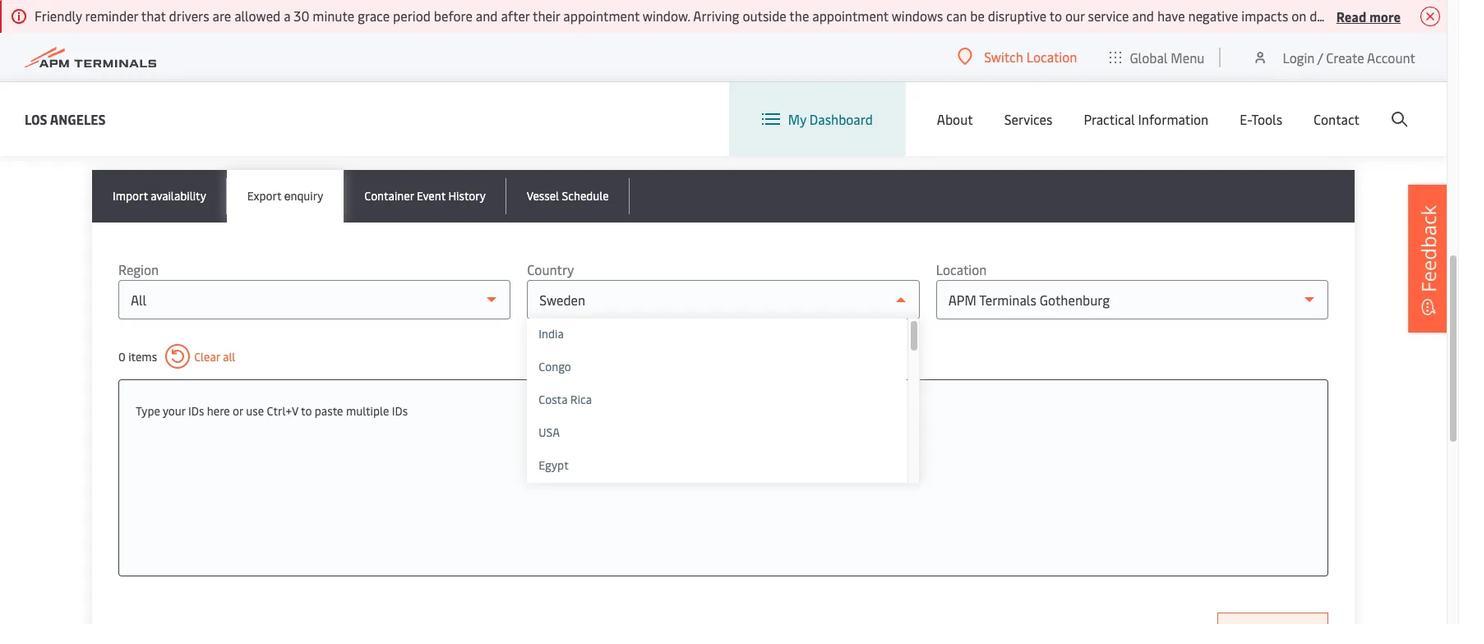 Task type: vqa. For each thing, say whether or not it's contained in the screenshot.
first on the bottom of page
no



Task type: describe. For each thing, give the bounding box(es) containing it.
after
[[501, 7, 530, 25]]

a inside search again enter additional containers, or change the location to search at a different terminal.
[[464, 115, 471, 133]]

country
[[527, 261, 574, 279]]

are
[[213, 7, 231, 25]]

global
[[1130, 48, 1168, 66]]

my dashboard button
[[762, 82, 873, 156]]

global menu
[[1130, 48, 1205, 66]]

terminal.
[[529, 115, 582, 133]]

feedback button
[[1408, 185, 1449, 333]]

type
[[136, 404, 160, 419]]

global menu button
[[1094, 32, 1221, 82]]

friendly
[[35, 7, 82, 25]]

containers,
[[189, 115, 254, 133]]

еnquiry
[[284, 188, 323, 204]]

window.
[[643, 7, 690, 25]]

2 on from the left
[[1418, 7, 1433, 25]]

vessel schedule
[[527, 188, 609, 204]]

or inside search again enter additional containers, or change the location to search at a different terminal.
[[257, 115, 269, 133]]

egypt
[[539, 458, 569, 473]]

change
[[272, 115, 315, 133]]

2 drivers from the left
[[1310, 7, 1350, 25]]

switch
[[984, 48, 1023, 66]]

import
[[113, 188, 148, 204]]

costa rica
[[539, 392, 592, 408]]

the inside search again enter additional containers, or change the location to search at a different terminal.
[[318, 115, 337, 133]]

type your ids here or use ctrl+v to paste multiple ids
[[136, 404, 408, 419]]

at
[[449, 115, 461, 133]]

schedule
[[562, 188, 609, 204]]

your
[[163, 404, 186, 419]]

my
[[788, 110, 806, 128]]

friendly reminder that drivers are allowed a 30 minute grace period before and after their appointment window. arriving outside the appointment windows can be disruptive to our service and have negative impacts on drivers who arrive on time
[[35, 7, 1459, 25]]

reminder
[[85, 7, 138, 25]]

container
[[364, 188, 414, 204]]

before
[[434, 7, 473, 25]]

ctrl+v
[[267, 404, 298, 419]]

event
[[417, 188, 446, 204]]

feedback
[[1415, 205, 1442, 293]]

items
[[128, 349, 157, 365]]

costa
[[539, 392, 568, 408]]

30
[[294, 7, 309, 25]]

that
[[141, 7, 166, 25]]

windows
[[892, 7, 943, 25]]

account
[[1367, 48, 1416, 66]]

period
[[393, 7, 431, 25]]

search
[[407, 115, 445, 133]]

different
[[474, 115, 526, 133]]

have
[[1157, 7, 1185, 25]]

2 ids from the left
[[392, 404, 408, 419]]

close alert image
[[1420, 7, 1440, 26]]

read more
[[1336, 7, 1401, 25]]

rica
[[570, 392, 592, 408]]

be
[[970, 7, 985, 25]]

container event history button
[[344, 170, 506, 223]]

los
[[25, 110, 47, 128]]

usa
[[539, 425, 560, 441]]

arriving
[[693, 7, 739, 25]]

usa option
[[527, 418, 907, 450]]

export еnquiry button
[[227, 170, 344, 223]]

clear all
[[194, 349, 235, 365]]

india option
[[527, 319, 907, 352]]

container event history
[[364, 188, 486, 204]]

1 vertical spatial location
[[936, 261, 987, 279]]

region
[[118, 261, 159, 279]]

again
[[166, 79, 221, 110]]

1 and from the left
[[476, 7, 498, 25]]



Task type: locate. For each thing, give the bounding box(es) containing it.
0 horizontal spatial ids
[[188, 404, 204, 419]]

0 vertical spatial the
[[789, 7, 809, 25]]

to
[[1050, 7, 1062, 25], [391, 115, 404, 133], [301, 404, 312, 419]]

0 vertical spatial to
[[1050, 7, 1062, 25]]

0 horizontal spatial and
[[476, 7, 498, 25]]

appointment right their
[[563, 7, 640, 25]]

0 items
[[118, 349, 157, 365]]

minute
[[313, 7, 354, 25]]

location
[[341, 115, 388, 133]]

switch location
[[984, 48, 1077, 66]]

to inside search again enter additional containers, or change the location to search at a different terminal.
[[391, 115, 404, 133]]

0 horizontal spatial drivers
[[169, 7, 209, 25]]

enter
[[92, 115, 124, 133]]

ids
[[188, 404, 204, 419], [392, 404, 408, 419]]

1 horizontal spatial ids
[[392, 404, 408, 419]]

on left time
[[1418, 7, 1433, 25]]

export
[[247, 188, 281, 204]]

vessel schedule button
[[506, 170, 629, 223]]

multiple
[[346, 404, 389, 419]]

menu
[[1171, 48, 1205, 66]]

about button
[[937, 82, 973, 156]]

my dashboard
[[788, 110, 873, 128]]

or left use
[[233, 404, 243, 419]]

negative
[[1188, 7, 1238, 25]]

dashboard
[[810, 110, 873, 128]]

0 vertical spatial location
[[1026, 48, 1077, 66]]

0 horizontal spatial a
[[284, 7, 291, 25]]

1 horizontal spatial the
[[789, 7, 809, 25]]

and left after
[[476, 7, 498, 25]]

appointment left windows
[[812, 7, 889, 25]]

disruptive
[[988, 7, 1047, 25]]

1 horizontal spatial appointment
[[812, 7, 889, 25]]

1 vertical spatial the
[[318, 115, 337, 133]]

to left "our"
[[1050, 7, 1062, 25]]

1 on from the left
[[1292, 7, 1306, 25]]

angeles
[[50, 110, 106, 128]]

use
[[246, 404, 264, 419]]

login / create account link
[[1252, 33, 1416, 81]]

drivers left "who"
[[1310, 7, 1350, 25]]

2 and from the left
[[1132, 7, 1154, 25]]

the right change
[[318, 115, 337, 133]]

export еnquiry
[[247, 188, 323, 204]]

2 vertical spatial to
[[301, 404, 312, 419]]

drivers left are
[[169, 7, 209, 25]]

allowed
[[234, 7, 281, 25]]

our
[[1065, 7, 1085, 25]]

appointment
[[563, 7, 640, 25], [812, 7, 889, 25]]

1 horizontal spatial location
[[1026, 48, 1077, 66]]

location
[[1026, 48, 1077, 66], [936, 261, 987, 279]]

import availability
[[113, 188, 206, 204]]

1 vertical spatial or
[[233, 404, 243, 419]]

clear all button
[[165, 344, 235, 369]]

all
[[223, 349, 235, 365]]

on
[[1292, 7, 1306, 25], [1418, 7, 1433, 25]]

to left "paste"
[[301, 404, 312, 419]]

service
[[1088, 7, 1129, 25]]

on right impacts
[[1292, 7, 1306, 25]]

1 horizontal spatial and
[[1132, 7, 1154, 25]]

drivers
[[169, 7, 209, 25], [1310, 7, 1350, 25]]

who
[[1353, 7, 1378, 25]]

1 horizontal spatial drivers
[[1310, 7, 1350, 25]]

can
[[946, 7, 967, 25]]

clear
[[194, 349, 220, 365]]

2 horizontal spatial to
[[1050, 7, 1062, 25]]

outside
[[743, 7, 787, 25]]

search again enter additional containers, or change the location to search at a different terminal.
[[92, 79, 582, 133]]

login
[[1283, 48, 1315, 66]]

a left 30 at left
[[284, 7, 291, 25]]

ids right your
[[188, 404, 204, 419]]

and
[[476, 7, 498, 25], [1132, 7, 1154, 25]]

search
[[92, 79, 161, 110]]

list box
[[527, 319, 920, 483]]

congo option
[[527, 352, 907, 385]]

login / create account
[[1283, 48, 1416, 66]]

switch location button
[[958, 48, 1077, 66]]

0 horizontal spatial appointment
[[563, 7, 640, 25]]

a right at at the top of page
[[464, 115, 471, 133]]

1 appointment from the left
[[563, 7, 640, 25]]

ids right multiple
[[392, 404, 408, 419]]

tab list containing import availability
[[92, 170, 1355, 223]]

create
[[1326, 48, 1364, 66]]

about
[[937, 110, 973, 128]]

here
[[207, 404, 230, 419]]

india
[[539, 326, 564, 342]]

additional
[[127, 115, 186, 133]]

1 horizontal spatial a
[[464, 115, 471, 133]]

arrive
[[1381, 7, 1415, 25]]

1 vertical spatial a
[[464, 115, 471, 133]]

or
[[257, 115, 269, 133], [233, 404, 243, 419]]

costa rica option
[[527, 385, 907, 418]]

los angeles
[[25, 110, 106, 128]]

0 horizontal spatial on
[[1292, 7, 1306, 25]]

time
[[1436, 7, 1459, 25]]

vessel
[[527, 188, 559, 204]]

their
[[533, 7, 560, 25]]

1 horizontal spatial or
[[257, 115, 269, 133]]

0 vertical spatial or
[[257, 115, 269, 133]]

1 ids from the left
[[188, 404, 204, 419]]

and left have
[[1132, 7, 1154, 25]]

0 horizontal spatial the
[[318, 115, 337, 133]]

list box containing india
[[527, 319, 920, 483]]

read more button
[[1336, 6, 1401, 26]]

availability
[[151, 188, 206, 204]]

read
[[1336, 7, 1366, 25]]

egypt option
[[527, 450, 907, 483]]

import availability button
[[92, 170, 227, 223]]

1 vertical spatial to
[[391, 115, 404, 133]]

congo
[[539, 359, 571, 375]]

0 horizontal spatial or
[[233, 404, 243, 419]]

the
[[789, 7, 809, 25], [318, 115, 337, 133]]

more
[[1369, 7, 1401, 25]]

2 appointment from the left
[[812, 7, 889, 25]]

0 vertical spatial a
[[284, 7, 291, 25]]

1 drivers from the left
[[169, 7, 209, 25]]

history
[[448, 188, 486, 204]]

1 horizontal spatial on
[[1418, 7, 1433, 25]]

or left change
[[257, 115, 269, 133]]

paste
[[315, 404, 343, 419]]

0 horizontal spatial location
[[936, 261, 987, 279]]

to left search on the top of page
[[391, 115, 404, 133]]

los angeles link
[[25, 109, 106, 129]]

the right outside
[[789, 7, 809, 25]]

tab list
[[92, 170, 1355, 223]]

0 horizontal spatial to
[[301, 404, 312, 419]]

grace
[[358, 7, 390, 25]]

1 horizontal spatial to
[[391, 115, 404, 133]]

0
[[118, 349, 126, 365]]



